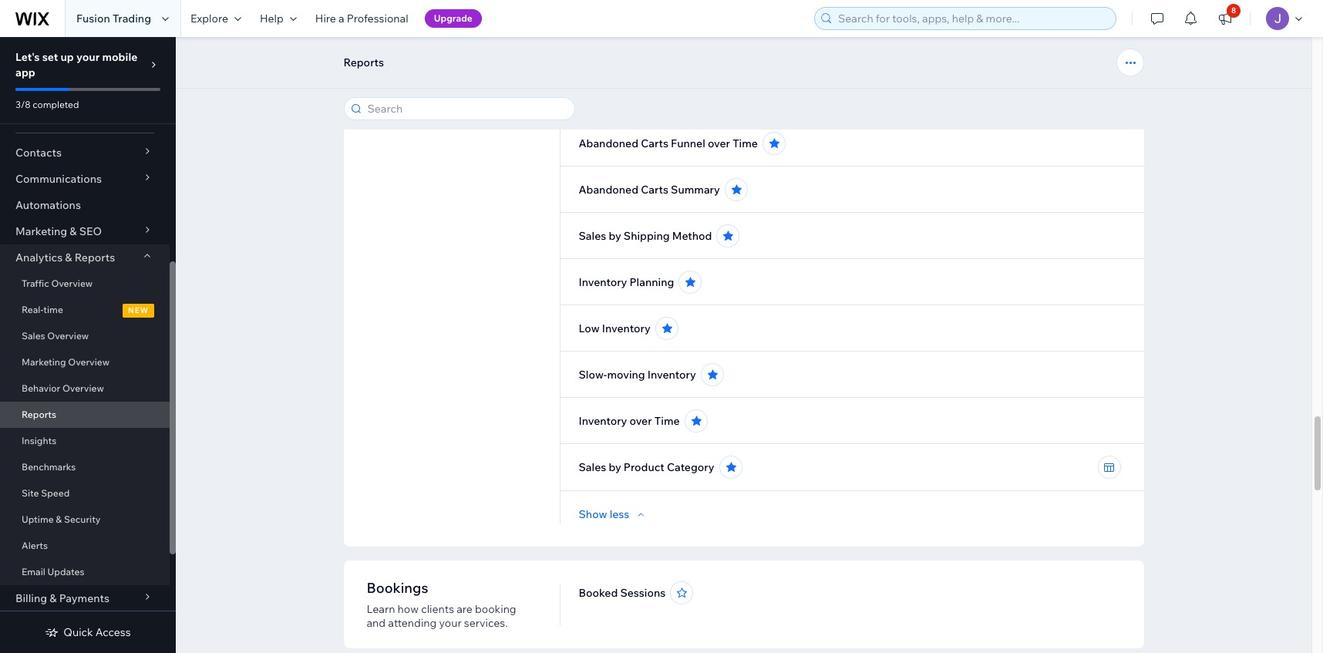 Task type: describe. For each thing, give the bounding box(es) containing it.
abandoned for abandoned carts funnel
[[579, 90, 639, 104]]

hire a professional link
[[306, 0, 418, 37]]

products
[[670, 44, 716, 58]]

sales by shipping method
[[579, 229, 712, 243]]

marketing for marketing & seo
[[15, 224, 67, 238]]

updates
[[48, 566, 84, 578]]

contacts
[[15, 146, 62, 160]]

abandoned carts funnel
[[579, 90, 706, 104]]

trading
[[113, 12, 151, 25]]

sessions
[[621, 586, 666, 600]]

billing & payments
[[15, 592, 110, 606]]

category
[[667, 461, 715, 474]]

analytics & reports button
[[0, 245, 170, 271]]

traffic overview link
[[0, 271, 170, 297]]

1 horizontal spatial time
[[733, 137, 758, 150]]

hire
[[315, 12, 336, 25]]

speed
[[41, 488, 70, 499]]

upgrade
[[434, 12, 473, 24]]

overview for behavior overview
[[62, 383, 104, 394]]

reports button
[[336, 51, 392, 74]]

communications button
[[0, 166, 170, 192]]

upgrade button
[[425, 9, 482, 28]]

summary
[[671, 183, 720, 197]]

sales by product category
[[579, 461, 715, 474]]

reports inside popup button
[[75, 251, 115, 265]]

booking
[[475, 603, 517, 616]]

mobile
[[102, 50, 138, 64]]

reports for reports button at the top left of the page
[[344, 56, 384, 69]]

and
[[367, 616, 386, 630]]

payments
[[59, 592, 110, 606]]

sales for sales by product category
[[579, 461, 607, 474]]

up
[[61, 50, 74, 64]]

low
[[579, 322, 600, 336]]

insights
[[22, 435, 56, 447]]

communications
[[15, 172, 102, 186]]

show
[[579, 508, 608, 522]]

professional
[[347, 12, 409, 25]]

quick
[[64, 626, 93, 640]]

site speed
[[22, 488, 70, 499]]

marketing overview link
[[0, 349, 170, 376]]

email updates link
[[0, 559, 170, 586]]

booked sessions
[[579, 586, 666, 600]]

security
[[64, 514, 101, 525]]

3/8
[[15, 99, 31, 110]]

fusion trading
[[76, 12, 151, 25]]

access
[[96, 626, 131, 640]]

8
[[1232, 5, 1237, 15]]

0 vertical spatial over
[[708, 137, 731, 150]]

real-
[[22, 304, 43, 316]]

let's
[[15, 50, 40, 64]]

reports link
[[0, 402, 170, 428]]

new
[[128, 306, 149, 316]]

analytics
[[15, 251, 63, 265]]

& for analytics
[[65, 251, 72, 265]]

reports for reports link
[[22, 409, 56, 420]]

your inside bookings learn how clients are booking and attending your services.
[[439, 616, 462, 630]]

abandoned carts summary
[[579, 183, 720, 197]]

seo
[[79, 224, 102, 238]]

fusion
[[76, 12, 110, 25]]

slow-moving inventory
[[579, 368, 696, 382]]

by for shipping
[[609, 229, 622, 243]]

abandoned carts funnel over time
[[579, 137, 758, 150]]

automations link
[[0, 192, 170, 218]]

automations
[[15, 198, 81, 212]]

hire a professional
[[315, 12, 409, 25]]

method
[[673, 229, 712, 243]]

help
[[260, 12, 284, 25]]

let's set up your mobile app
[[15, 50, 138, 79]]

inventory right moving on the bottom left
[[648, 368, 696, 382]]

quick access button
[[45, 626, 131, 640]]

benchmarks link
[[0, 454, 170, 481]]

sales for sales by shipping method
[[579, 229, 607, 243]]

insights link
[[0, 428, 170, 454]]

abandoned for abandoned carts funnel over time
[[579, 137, 639, 150]]

most
[[579, 44, 605, 58]]

traffic
[[22, 278, 49, 289]]

are
[[457, 603, 473, 616]]

a
[[339, 12, 345, 25]]

site speed link
[[0, 481, 170, 507]]

sales overview
[[22, 330, 89, 342]]

Search for tools, apps, help & more... field
[[834, 8, 1112, 29]]

marketing for marketing overview
[[22, 356, 66, 368]]

alerts
[[22, 540, 48, 552]]

product
[[624, 461, 665, 474]]



Task type: vqa. For each thing, say whether or not it's contained in the screenshot.
Abandoned corresponding to Abandoned Carts Funnel
yes



Task type: locate. For each thing, give the bounding box(es) containing it.
time
[[733, 137, 758, 150], [655, 414, 680, 428]]

uptime & security
[[22, 514, 101, 525]]

funnel down products on the top of the page
[[671, 90, 706, 104]]

0 horizontal spatial over
[[630, 414, 652, 428]]

8 button
[[1209, 0, 1243, 37]]

marketing overview
[[22, 356, 110, 368]]

1 vertical spatial reports
[[75, 251, 115, 265]]

alerts link
[[0, 533, 170, 559]]

show less button
[[579, 508, 648, 522]]

reports down the "seo"
[[75, 251, 115, 265]]

abandoned down abandoned carts funnel
[[579, 137, 639, 150]]

marketing inside dropdown button
[[15, 224, 67, 238]]

2 vertical spatial carts
[[641, 183, 669, 197]]

&
[[70, 224, 77, 238], [65, 251, 72, 265], [56, 514, 62, 525], [50, 592, 57, 606]]

site
[[22, 488, 39, 499]]

sales up show
[[579, 461, 607, 474]]

how
[[398, 603, 419, 616]]

0 vertical spatial carts
[[641, 90, 669, 104]]

& for uptime
[[56, 514, 62, 525]]

planning
[[630, 275, 675, 289]]

reports up insights
[[22, 409, 56, 420]]

by
[[609, 229, 622, 243], [609, 461, 622, 474]]

carts for abandoned carts funnel over time
[[641, 137, 669, 150]]

time
[[43, 304, 63, 316]]

your
[[76, 50, 100, 64], [439, 616, 462, 630]]

most abandoned products
[[579, 44, 716, 58]]

set
[[42, 50, 58, 64]]

moving
[[607, 368, 645, 382]]

abandoned down most
[[579, 90, 639, 104]]

attending
[[388, 616, 437, 630]]

overview for marketing overview
[[68, 356, 110, 368]]

inventory
[[579, 275, 628, 289], [602, 322, 651, 336], [648, 368, 696, 382], [579, 414, 628, 428]]

show less
[[579, 508, 630, 522]]

funnel for abandoned carts funnel over time
[[671, 137, 706, 150]]

by left product
[[609, 461, 622, 474]]

& right uptime
[[56, 514, 62, 525]]

funnel
[[671, 90, 706, 104], [671, 137, 706, 150]]

over up product
[[630, 414, 652, 428]]

reports
[[344, 56, 384, 69], [75, 251, 115, 265], [22, 409, 56, 420]]

carts left summary
[[641, 183, 669, 197]]

slow-
[[579, 368, 607, 382]]

your right up on the top left of page
[[76, 50, 100, 64]]

by left shipping
[[609, 229, 622, 243]]

1 vertical spatial over
[[630, 414, 652, 428]]

& inside dropdown button
[[70, 224, 77, 238]]

0 vertical spatial funnel
[[671, 90, 706, 104]]

marketing up the analytics on the top left of page
[[15, 224, 67, 238]]

behavior overview link
[[0, 376, 170, 402]]

1 funnel from the top
[[671, 90, 706, 104]]

marketing & seo button
[[0, 218, 170, 245]]

inventory over time
[[579, 414, 680, 428]]

0 vertical spatial marketing
[[15, 224, 67, 238]]

0 vertical spatial time
[[733, 137, 758, 150]]

& for billing
[[50, 592, 57, 606]]

1 vertical spatial carts
[[641, 137, 669, 150]]

shipping
[[624, 229, 670, 243]]

sales overview link
[[0, 323, 170, 349]]

overview for sales overview
[[47, 330, 89, 342]]

sales
[[579, 229, 607, 243], [22, 330, 45, 342], [579, 461, 607, 474]]

2 vertical spatial sales
[[579, 461, 607, 474]]

traffic overview
[[22, 278, 93, 289]]

carts for abandoned carts summary
[[641, 183, 669, 197]]

1 vertical spatial your
[[439, 616, 462, 630]]

2 horizontal spatial reports
[[344, 56, 384, 69]]

services.
[[464, 616, 508, 630]]

0 vertical spatial your
[[76, 50, 100, 64]]

3/8 completed
[[15, 99, 79, 110]]

3 carts from the top
[[641, 183, 669, 197]]

carts down most abandoned products
[[641, 90, 669, 104]]

sales inside sidebar element
[[22, 330, 45, 342]]

& for marketing
[[70, 224, 77, 238]]

1 horizontal spatial over
[[708, 137, 731, 150]]

1 vertical spatial by
[[609, 461, 622, 474]]

0 horizontal spatial reports
[[22, 409, 56, 420]]

1 vertical spatial sales
[[22, 330, 45, 342]]

billing & payments button
[[0, 586, 170, 612]]

abandoned right most
[[607, 44, 667, 58]]

0 horizontal spatial time
[[655, 414, 680, 428]]

quick access
[[64, 626, 131, 640]]

email
[[22, 566, 45, 578]]

explore
[[191, 12, 228, 25]]

carts for abandoned carts funnel
[[641, 90, 669, 104]]

abandoned for abandoned carts summary
[[579, 183, 639, 197]]

your left services. at the bottom left of page
[[439, 616, 462, 630]]

sidebar element
[[0, 37, 176, 653]]

carts up abandoned carts summary
[[641, 137, 669, 150]]

overview up marketing overview
[[47, 330, 89, 342]]

marketing up behavior
[[22, 356, 66, 368]]

overview down sales overview link
[[68, 356, 110, 368]]

uptime
[[22, 514, 54, 525]]

over
[[708, 137, 731, 150], [630, 414, 652, 428]]

email updates
[[22, 566, 84, 578]]

behavior overview
[[22, 383, 104, 394]]

sales for sales overview
[[22, 330, 45, 342]]

sales down real-
[[22, 330, 45, 342]]

reports inside button
[[344, 56, 384, 69]]

1 carts from the top
[[641, 90, 669, 104]]

2 carts from the top
[[641, 137, 669, 150]]

contacts button
[[0, 140, 170, 166]]

inventory right "low" at the left of page
[[602, 322, 651, 336]]

1 by from the top
[[609, 229, 622, 243]]

& down marketing & seo
[[65, 251, 72, 265]]

reports down "hire a professional"
[[344, 56, 384, 69]]

help button
[[251, 0, 306, 37]]

overview down marketing overview link
[[62, 383, 104, 394]]

overview inside 'link'
[[51, 278, 93, 289]]

carts
[[641, 90, 669, 104], [641, 137, 669, 150], [641, 183, 669, 197]]

uptime & security link
[[0, 507, 170, 533]]

over up summary
[[708, 137, 731, 150]]

sales left shipping
[[579, 229, 607, 243]]

0 vertical spatial by
[[609, 229, 622, 243]]

1 vertical spatial time
[[655, 414, 680, 428]]

benchmarks
[[22, 461, 76, 473]]

overview down analytics & reports
[[51, 278, 93, 289]]

funnel for abandoned carts funnel
[[671, 90, 706, 104]]

analytics & reports
[[15, 251, 115, 265]]

0 horizontal spatial your
[[76, 50, 100, 64]]

bookings learn how clients are booking and attending your services.
[[367, 579, 517, 630]]

overview for traffic overview
[[51, 278, 93, 289]]

inventory up low inventory
[[579, 275, 628, 289]]

1 vertical spatial marketing
[[22, 356, 66, 368]]

abandoned up sales by shipping method
[[579, 183, 639, 197]]

& left the "seo"
[[70, 224, 77, 238]]

your inside let's set up your mobile app
[[76, 50, 100, 64]]

by for product
[[609, 461, 622, 474]]

& right the billing
[[50, 592, 57, 606]]

1 horizontal spatial your
[[439, 616, 462, 630]]

real-time
[[22, 304, 63, 316]]

app
[[15, 66, 35, 79]]

booked
[[579, 586, 618, 600]]

0 vertical spatial reports
[[344, 56, 384, 69]]

2 funnel from the top
[[671, 137, 706, 150]]

0 vertical spatial sales
[[579, 229, 607, 243]]

bookings
[[367, 579, 429, 597]]

billing
[[15, 592, 47, 606]]

1 vertical spatial funnel
[[671, 137, 706, 150]]

inventory planning
[[579, 275, 675, 289]]

2 vertical spatial reports
[[22, 409, 56, 420]]

behavior
[[22, 383, 60, 394]]

funnel up summary
[[671, 137, 706, 150]]

inventory down slow- on the left of the page
[[579, 414, 628, 428]]

Search field
[[363, 98, 570, 120]]

low inventory
[[579, 322, 651, 336]]

2 by from the top
[[609, 461, 622, 474]]

1 horizontal spatial reports
[[75, 251, 115, 265]]

completed
[[33, 99, 79, 110]]



